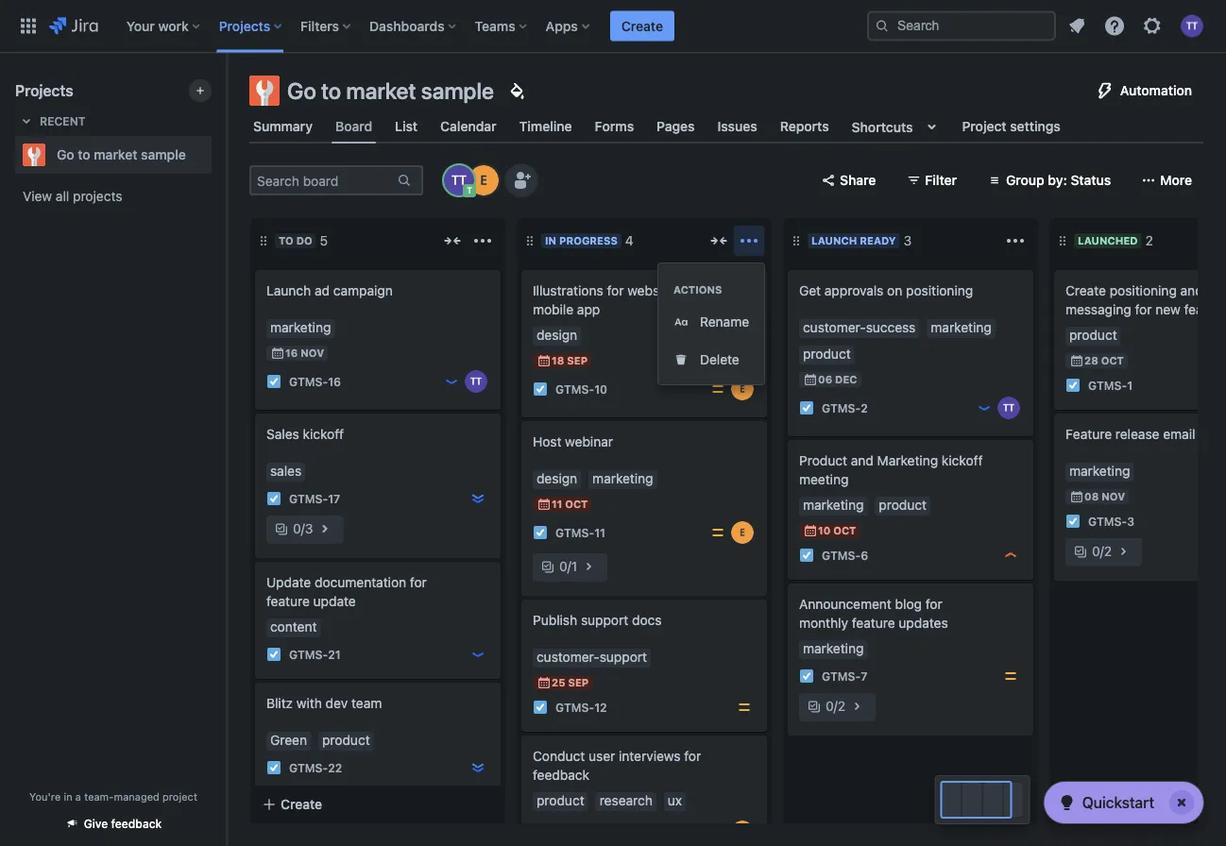 Task type: locate. For each thing, give the bounding box(es) containing it.
for right "interviews"
[[685, 749, 701, 765]]

board
[[335, 118, 372, 134]]

0 horizontal spatial low image
[[471, 647, 486, 662]]

2 vertical spatial create
[[281, 797, 322, 813]]

list
[[395, 119, 418, 134]]

gtms-2 link
[[822, 400, 868, 416]]

3 down release
[[1128, 515, 1135, 528]]

product and marketing kickoff meeting
[[799, 453, 983, 488]]

1 horizontal spatial to
[[321, 77, 341, 104]]

1 vertical spatial feature
[[266, 594, 310, 610]]

11 oct
[[552, 499, 588, 511]]

2 column actions menu image from the left
[[1005, 230, 1027, 252]]

0 horizontal spatial positioning
[[906, 283, 974, 299]]

1 vertical spatial market
[[94, 147, 137, 163]]

5
[[320, 233, 328, 249]]

0 horizontal spatial column actions menu image
[[472, 230, 494, 252]]

summary
[[253, 119, 313, 134]]

feedback down conduct
[[533, 768, 590, 783]]

0 vertical spatial low image
[[977, 401, 992, 416]]

2 horizontal spatial create
[[1066, 283, 1107, 299]]

10 up webinar
[[595, 383, 608, 396]]

terry turtle image
[[444, 165, 474, 196], [998, 397, 1021, 420]]

1 horizontal spatial create
[[622, 18, 663, 34]]

0 vertical spatial sample
[[421, 77, 494, 104]]

task image left gtms-17 link
[[266, 491, 282, 507]]

Search board text field
[[251, 167, 395, 194]]

1 horizontal spatial projects
[[219, 18, 270, 34]]

task image left gtms-1 link
[[1066, 378, 1081, 393]]

and up rename button
[[678, 283, 701, 299]]

feature down 'announcement'
[[852, 616, 896, 631]]

webinar
[[565, 434, 613, 450]]

gtms- down monthly
[[822, 670, 861, 683]]

positioning right on
[[906, 283, 974, 299]]

market up list
[[346, 77, 416, 104]]

oct up "gtms-11"
[[565, 499, 588, 511]]

feature
[[1066, 427, 1112, 442]]

1 up release
[[1128, 379, 1133, 392]]

1 horizontal spatial feature
[[852, 616, 896, 631]]

for left new
[[1135, 302, 1152, 318]]

rename
[[700, 314, 750, 330]]

group by: status
[[1006, 172, 1112, 188]]

dec
[[835, 374, 858, 386]]

gtms- down 08 nov
[[1089, 515, 1128, 528]]

host
[[533, 434, 562, 450]]

gtms- down 11 oct
[[556, 526, 595, 540]]

1 vertical spatial low image
[[471, 647, 486, 662]]

/ down gtms-11 link at the left bottom of the page
[[568, 559, 572, 575]]

you're in a team-managed project
[[29, 791, 197, 803]]

0 vertical spatial oct
[[1102, 355, 1124, 367]]

gtms- down 28 oct
[[1089, 379, 1128, 392]]

task image for gtms-3
[[1066, 514, 1081, 529]]

and up new
[[1181, 283, 1204, 299]]

1 horizontal spatial and
[[851, 453, 874, 469]]

1 vertical spatial sample
[[141, 147, 186, 163]]

1 horizontal spatial go
[[287, 77, 316, 104]]

launch inside 'launch ready 3'
[[812, 235, 858, 247]]

feature inside update documentation for feature update
[[266, 594, 310, 610]]

0 horizontal spatial oct
[[565, 499, 588, 511]]

search image
[[875, 18, 890, 34]]

nov right the 08
[[1102, 491, 1126, 503]]

0 horizontal spatial go to market sample
[[57, 147, 186, 163]]

11 october 2023 image
[[537, 497, 552, 512]]

1 horizontal spatial feedback
[[533, 768, 590, 783]]

oct for and
[[834, 525, 856, 537]]

launch left ad at the left top of the page
[[266, 283, 311, 299]]

task image
[[1066, 378, 1081, 393], [799, 548, 815, 563], [799, 669, 815, 684], [533, 700, 548, 715], [266, 761, 282, 776]]

Search field
[[868, 11, 1057, 41]]

0 vertical spatial go
[[287, 77, 316, 104]]

0 / 1
[[559, 559, 578, 575]]

0 horizontal spatial feature
[[266, 594, 310, 610]]

1 horizontal spatial sample
[[421, 77, 494, 104]]

medium image
[[711, 382, 726, 397], [711, 525, 726, 541], [1004, 669, 1019, 684]]

task image for gtms-6
[[799, 548, 815, 563]]

sample up calendar
[[421, 77, 494, 104]]

gtms-3
[[1089, 515, 1135, 528]]

1 horizontal spatial market
[[346, 77, 416, 104]]

tab list
[[238, 110, 1215, 144]]

0 horizontal spatial 3
[[305, 521, 313, 537]]

create down gtms-22 link
[[281, 797, 322, 813]]

1 vertical spatial medium image
[[711, 525, 726, 541]]

16 november 2023 image
[[270, 346, 285, 361], [270, 346, 285, 361]]

0 vertical spatial sep
[[567, 355, 588, 367]]

low image
[[977, 401, 992, 416], [471, 647, 486, 662]]

feedback inside the conduct user interviews for feedback
[[533, 768, 590, 783]]

3 right ready
[[904, 233, 912, 249]]

task image left the gtms-2 link
[[799, 401, 815, 416]]

gtms-22
[[289, 762, 342, 775]]

collapse recent projects image
[[15, 110, 38, 132]]

0 vertical spatial market
[[346, 77, 416, 104]]

1 vertical spatial 1
[[572, 559, 578, 575]]

1 horizontal spatial launch
[[812, 235, 858, 247]]

task image down 11 october 2023 icon
[[533, 525, 548, 541]]

market up the view all projects link
[[94, 147, 137, 163]]

10 october 2023 image
[[803, 524, 818, 539], [803, 524, 818, 539]]

/
[[301, 521, 305, 537], [1101, 544, 1105, 559], [568, 559, 572, 575], [834, 699, 838, 714]]

launch left ready
[[812, 235, 858, 247]]

1 vertical spatial 10
[[818, 525, 831, 537]]

0 down gtms-17 link
[[293, 521, 301, 537]]

projects inside popup button
[[219, 18, 270, 34]]

0
[[293, 521, 301, 537], [1092, 544, 1101, 559], [559, 559, 568, 575], [826, 699, 834, 714]]

collapse image
[[441, 230, 464, 252], [708, 230, 731, 252]]

projects
[[219, 18, 270, 34], [15, 82, 73, 100]]

task image left gtms-12 'link'
[[533, 700, 548, 715]]

1 down gtms-11 link at the left bottom of the page
[[572, 559, 578, 575]]

gtms- down 25 sep
[[556, 701, 595, 714]]

2 horizontal spatial and
[[1181, 283, 1204, 299]]

feature right new
[[1185, 302, 1227, 318]]

gtms- up new workspace
[[289, 762, 328, 775]]

dismiss quickstart image
[[1167, 788, 1197, 818]]

08 nov
[[1085, 491, 1126, 503]]

task image left gtms-22 link
[[266, 761, 282, 776]]

go down "recent"
[[57, 147, 74, 163]]

1 vertical spatial create button
[[250, 788, 506, 822]]

task image left the gtms-21 link at the left of the page
[[266, 647, 282, 662]]

support
[[581, 613, 629, 628]]

1 collapse image from the left
[[441, 230, 464, 252]]

16 up sales kickoff
[[328, 375, 341, 388]]

0 / 3
[[293, 521, 313, 537]]

feedback
[[533, 768, 590, 783], [111, 818, 162, 831]]

sales
[[266, 427, 299, 442]]

gtms-
[[289, 375, 328, 388], [1089, 379, 1128, 392], [556, 383, 595, 396], [822, 402, 861, 415], [289, 492, 328, 506], [1089, 515, 1128, 528], [556, 526, 595, 540], [822, 549, 861, 562], [289, 648, 328, 661], [822, 670, 861, 683], [556, 701, 595, 714], [289, 762, 328, 775]]

nov for launch
[[301, 347, 324, 360]]

collapse image for 5
[[441, 230, 464, 252]]

check image
[[1056, 792, 1079, 815]]

go to market sample up the view all projects link
[[57, 147, 186, 163]]

1 vertical spatial create
[[1066, 283, 1107, 299]]

2 positioning from the left
[[1110, 283, 1177, 299]]

0 vertical spatial terry turtle image
[[444, 165, 474, 196]]

task image for gtms-21
[[266, 647, 282, 662]]

go to market sample inside go to market sample link
[[57, 147, 186, 163]]

1 horizontal spatial 11
[[595, 526, 606, 540]]

0 vertical spatial feature
[[1185, 302, 1227, 318]]

gtms- down 06 dec
[[822, 402, 861, 415]]

projects up collapse recent projects 'image'
[[15, 82, 73, 100]]

0 vertical spatial to
[[321, 77, 341, 104]]

1 horizontal spatial 0 / 2
[[1092, 544, 1112, 559]]

1 vertical spatial kickoff
[[942, 453, 983, 469]]

email
[[1164, 427, 1196, 442]]

dashboards
[[370, 18, 445, 34]]

projects up sidebar navigation image
[[219, 18, 270, 34]]

1 vertical spatial launch
[[266, 283, 311, 299]]

0 vertical spatial 0 / 2
[[1092, 544, 1112, 559]]

0 horizontal spatial launch
[[266, 283, 311, 299]]

1 horizontal spatial column actions menu image
[[1005, 230, 1027, 252]]

go to market sample link
[[15, 136, 204, 174]]

jira image
[[49, 15, 98, 37], [49, 15, 98, 37]]

add to starred image
[[206, 144, 229, 166]]

gtms- for 7
[[822, 670, 861, 683]]

gtms- for 21
[[289, 648, 328, 661]]

0 horizontal spatial projects
[[15, 82, 73, 100]]

gtms-21 link
[[289, 647, 341, 663]]

1 horizontal spatial create button
[[610, 11, 675, 41]]

0 horizontal spatial terry turtle image
[[444, 165, 474, 196]]

0 vertical spatial medium image
[[711, 382, 726, 397]]

1 horizontal spatial low image
[[977, 401, 992, 416]]

gtms-17 link
[[289, 491, 340, 507]]

gtms- down 18 sep
[[556, 383, 595, 396]]

task image for gtms-7
[[799, 669, 815, 684]]

to
[[279, 235, 294, 247]]

3 down gtms-17 link
[[305, 521, 313, 537]]

task image left gtms-7 link
[[799, 669, 815, 684]]

gtms- for 17
[[289, 492, 328, 506]]

0 horizontal spatial sample
[[141, 147, 186, 163]]

sep right 25
[[568, 677, 589, 689]]

sales kickoff
[[266, 427, 344, 442]]

create right apps dropdown button
[[622, 18, 663, 34]]

feature down update
[[266, 594, 310, 610]]

0 horizontal spatial and
[[678, 283, 701, 299]]

filter
[[926, 172, 957, 188]]

column actions menu image down group on the right
[[1005, 230, 1027, 252]]

0 horizontal spatial create button
[[250, 788, 506, 822]]

on
[[888, 283, 903, 299]]

gtms- down the 10 oct
[[822, 549, 861, 562]]

illustrations
[[533, 283, 604, 299]]

3
[[904, 233, 912, 249], [1128, 515, 1135, 528], [305, 521, 313, 537]]

and
[[678, 283, 701, 299], [1181, 283, 1204, 299], [851, 453, 874, 469]]

08 november 2023 image
[[1070, 490, 1085, 505], [1070, 490, 1085, 505]]

1 vertical spatial terry turtle image
[[998, 397, 1021, 420]]

summary link
[[249, 110, 317, 144]]

gtms- for 11
[[556, 526, 595, 540]]

for
[[607, 283, 624, 299], [1135, 302, 1152, 318], [410, 575, 427, 591], [926, 597, 943, 612], [685, 749, 701, 765]]

0 vertical spatial nov
[[301, 347, 324, 360]]

get
[[799, 283, 821, 299]]

go to market sample up list
[[287, 77, 494, 104]]

10
[[595, 383, 608, 396], [818, 525, 831, 537]]

0 vertical spatial launch
[[812, 235, 858, 247]]

25 september 2023 image
[[537, 676, 552, 691], [537, 676, 552, 691]]

gtms- up with
[[289, 648, 328, 661]]

1 vertical spatial eloisefrancis23 image
[[731, 378, 754, 401]]

0 horizontal spatial to
[[78, 147, 90, 163]]

0 vertical spatial create
[[622, 18, 663, 34]]

positioning up new
[[1110, 283, 1177, 299]]

gtms- up 0 / 3
[[289, 492, 328, 506]]

create up messaging
[[1066, 283, 1107, 299]]

2 horizontal spatial 3
[[1128, 515, 1135, 528]]

0 horizontal spatial 11
[[552, 499, 563, 511]]

0 horizontal spatial go
[[57, 147, 74, 163]]

positioning
[[906, 283, 974, 299], [1110, 283, 1177, 299]]

1 vertical spatial projects
[[15, 82, 73, 100]]

reports
[[780, 119, 829, 134]]

1 vertical spatial sep
[[568, 677, 589, 689]]

task image left gtms-6 link
[[799, 548, 815, 563]]

sample inside go to market sample link
[[141, 147, 186, 163]]

1 horizontal spatial go to market sample
[[287, 77, 494, 104]]

1 vertical spatial go
[[57, 147, 74, 163]]

view all projects link
[[15, 180, 212, 214]]

1 horizontal spatial kickoff
[[942, 453, 983, 469]]

nov for feature
[[1102, 491, 1126, 503]]

go inside go to market sample link
[[57, 147, 74, 163]]

user
[[589, 749, 615, 765]]

set background color image
[[506, 79, 528, 102]]

1 horizontal spatial nov
[[1102, 491, 1126, 503]]

1 horizontal spatial terry turtle image
[[998, 397, 1021, 420]]

for inside create positioning and messaging for new feature
[[1135, 302, 1152, 318]]

0 down gtms-3 link
[[1092, 544, 1101, 559]]

blitz
[[266, 696, 293, 712]]

create button down 22
[[250, 788, 506, 822]]

docs
[[632, 613, 662, 628]]

2 vertical spatial oct
[[834, 525, 856, 537]]

in
[[545, 235, 557, 247]]

to up board
[[321, 77, 341, 104]]

column actions menu image left in
[[472, 230, 494, 252]]

0 horizontal spatial kickoff
[[303, 427, 344, 442]]

1 vertical spatial feedback
[[111, 818, 162, 831]]

2 horizontal spatial oct
[[1102, 355, 1124, 367]]

0 horizontal spatial collapse image
[[441, 230, 464, 252]]

eloisefrancis23 image
[[469, 165, 499, 196], [731, 378, 754, 401]]

list link
[[391, 110, 422, 144]]

1 horizontal spatial 16
[[328, 375, 341, 388]]

eloisefrancis23 image left add people icon
[[469, 165, 499, 196]]

gtms-7 link
[[822, 669, 868, 685]]

0 horizontal spatial nov
[[301, 347, 324, 360]]

new workspace
[[266, 809, 363, 825]]

gtms- down 16 nov
[[289, 375, 328, 388]]

0 vertical spatial go to market sample
[[287, 77, 494, 104]]

for up "updates"
[[926, 597, 943, 612]]

host webinar
[[533, 434, 613, 450]]

0 vertical spatial 10
[[595, 383, 608, 396]]

10 up gtms-6
[[818, 525, 831, 537]]

update documentation for feature update
[[266, 575, 427, 610]]

18 september 2023 image
[[537, 353, 552, 369], [537, 353, 552, 369]]

view
[[23, 189, 52, 204]]

monthly
[[799, 616, 849, 631]]

task image left gtms-3 link
[[1066, 514, 1081, 529]]

column actions menu image
[[472, 230, 494, 252], [1005, 230, 1027, 252]]

pages link
[[653, 110, 699, 144]]

create button right apps dropdown button
[[610, 11, 675, 41]]

shortcuts button
[[848, 110, 947, 144]]

to
[[321, 77, 341, 104], [78, 147, 90, 163]]

for right documentation
[[410, 575, 427, 591]]

positioning inside create positioning and messaging for new feature
[[1110, 283, 1177, 299]]

2 horizontal spatial feature
[[1185, 302, 1227, 318]]

create
[[622, 18, 663, 34], [1066, 283, 1107, 299], [281, 797, 322, 813]]

your
[[126, 18, 155, 34]]

0 vertical spatial eloisefrancis23 image
[[469, 165, 499, 196]]

1 vertical spatial go to market sample
[[57, 147, 186, 163]]

marketing
[[878, 453, 939, 469]]

task image for gtms-22
[[266, 761, 282, 776]]

06 december 2023 image
[[803, 372, 818, 387], [803, 372, 818, 387]]

0 vertical spatial 16
[[285, 347, 298, 360]]

task image
[[266, 374, 282, 389], [533, 382, 548, 397], [799, 401, 815, 416], [266, 491, 282, 507], [1066, 514, 1081, 529], [533, 525, 548, 541], [266, 647, 282, 662]]

filters button
[[295, 11, 358, 41]]

0 horizontal spatial 16
[[285, 347, 298, 360]]

nov up gtms-16
[[301, 347, 324, 360]]

0 / 2 down gtms-7 link
[[826, 699, 846, 714]]

team-
[[84, 791, 114, 803]]

launch for launch ready 3
[[812, 235, 858, 247]]

28 october 2023 image
[[1070, 353, 1085, 369], [1070, 353, 1085, 369]]

1 horizontal spatial oct
[[834, 525, 856, 537]]

task image for gtms-1
[[1066, 378, 1081, 393]]

eloisefrancis23 image down delete
[[731, 378, 754, 401]]

progress
[[559, 235, 618, 247]]

1 vertical spatial 0 / 2
[[826, 699, 846, 714]]

2 collapse image from the left
[[708, 230, 731, 252]]

kickoff right sales
[[303, 427, 344, 442]]

to down "recent"
[[78, 147, 90, 163]]

lowest image
[[471, 491, 486, 507]]

sample left add to starred image at the left top of page
[[141, 147, 186, 163]]

task image left gtms-10 link
[[533, 382, 548, 397]]

and inside product and marketing kickoff meeting
[[851, 453, 874, 469]]

2 vertical spatial medium image
[[1004, 669, 1019, 684]]

1 horizontal spatial 10
[[818, 525, 831, 537]]

1 vertical spatial nov
[[1102, 491, 1126, 503]]

1 horizontal spatial eloisefrancis23 image
[[731, 378, 754, 401]]

sep right the 18
[[567, 355, 588, 367]]

and right product
[[851, 453, 874, 469]]

0 horizontal spatial feedback
[[111, 818, 162, 831]]

gtms-1
[[1089, 379, 1133, 392]]

task image left gtms-16 link
[[266, 374, 282, 389]]

feedback down managed
[[111, 818, 162, 831]]

gtms- inside 'link'
[[556, 701, 595, 714]]

oct right 28
[[1102, 355, 1124, 367]]

go up summary
[[287, 77, 316, 104]]

feature release email copy
[[1066, 427, 1227, 442]]

update
[[313, 594, 356, 610]]

0 / 2 down gtms-3 link
[[1092, 544, 1112, 559]]

banner
[[0, 0, 1227, 53]]

oct up gtms-6
[[834, 525, 856, 537]]

1 horizontal spatial positioning
[[1110, 283, 1177, 299]]

more
[[1161, 172, 1193, 188]]

task image for gtms-2
[[799, 401, 815, 416]]

for left website
[[607, 283, 624, 299]]

for inside the 'announcement blog for monthly feature updates'
[[926, 597, 943, 612]]

1 horizontal spatial 1
[[1128, 379, 1133, 392]]

0 horizontal spatial 0 / 2
[[826, 699, 846, 714]]

kickoff right marketing
[[942, 453, 983, 469]]

oct for webinar
[[565, 499, 588, 511]]

gtms-7
[[822, 670, 868, 683]]

16 up gtms-16
[[285, 347, 298, 360]]

0 vertical spatial kickoff
[[303, 427, 344, 442]]

delete button
[[659, 341, 765, 379]]



Task type: describe. For each thing, give the bounding box(es) containing it.
you're
[[29, 791, 61, 803]]

copy
[[1199, 427, 1227, 442]]

teams button
[[469, 11, 535, 41]]

app
[[577, 302, 600, 318]]

3 for 0 / 3
[[305, 521, 313, 537]]

high image
[[1004, 548, 1019, 563]]

/ down gtms-7 link
[[834, 699, 838, 714]]

low image
[[444, 374, 459, 389]]

teams
[[475, 18, 516, 34]]

create button inside primary element
[[610, 11, 675, 41]]

project
[[163, 791, 197, 803]]

timeline
[[519, 119, 572, 134]]

actions group
[[659, 264, 765, 385]]

projects
[[73, 189, 122, 204]]

share button
[[810, 165, 888, 196]]

website
[[628, 283, 675, 299]]

eloisefrancis23 image
[[731, 522, 754, 544]]

22
[[328, 762, 342, 775]]

for inside illustrations for website and mobile app
[[607, 283, 624, 299]]

apps button
[[540, 11, 597, 41]]

1 vertical spatial 16
[[328, 375, 341, 388]]

ad
[[315, 283, 330, 299]]

0 horizontal spatial market
[[94, 147, 137, 163]]

your work
[[126, 18, 189, 34]]

shortcuts
[[852, 119, 913, 134]]

by:
[[1048, 172, 1068, 188]]

collapse image for 4
[[708, 230, 731, 252]]

workspace
[[297, 809, 363, 825]]

forms link
[[591, 110, 638, 144]]

sidebar navigation image
[[206, 76, 248, 113]]

create inside primary element
[[622, 18, 663, 34]]

21
[[328, 648, 341, 661]]

give feedback button
[[54, 809, 173, 840]]

gtms-16 link
[[289, 374, 341, 390]]

work
[[158, 18, 189, 34]]

task image for gtms-11
[[533, 525, 548, 541]]

automation button
[[1083, 76, 1204, 106]]

actions
[[674, 284, 722, 296]]

1 positioning from the left
[[906, 283, 974, 299]]

6
[[861, 549, 869, 562]]

gtms- for 10
[[556, 383, 595, 396]]

7
[[861, 670, 868, 683]]

calendar
[[441, 119, 497, 134]]

launch ad campaign
[[266, 283, 393, 299]]

launched
[[1078, 235, 1138, 247]]

banner containing your work
[[0, 0, 1227, 53]]

gtms-6 link
[[822, 548, 869, 564]]

notifications image
[[1066, 15, 1089, 37]]

task image for gtms-17
[[266, 491, 282, 507]]

messaging
[[1066, 302, 1132, 318]]

a
[[75, 791, 81, 803]]

4
[[626, 233, 634, 249]]

gtms-17
[[289, 492, 340, 506]]

25
[[552, 677, 566, 689]]

conduct
[[533, 749, 585, 765]]

publish support docs
[[533, 613, 662, 628]]

product
[[799, 453, 848, 469]]

status
[[1071, 172, 1112, 188]]

/ down gtms-3 link
[[1101, 544, 1105, 559]]

documentation
[[315, 575, 406, 591]]

launch ready 3
[[812, 233, 912, 249]]

oct for positioning
[[1102, 355, 1124, 367]]

ready
[[860, 235, 897, 247]]

launch for launch ad campaign
[[266, 283, 311, 299]]

1 vertical spatial 11
[[595, 526, 606, 540]]

and inside create positioning and messaging for new feature
[[1181, 283, 1204, 299]]

gtms- for 22
[[289, 762, 328, 775]]

task image for gtms-10
[[533, 382, 548, 397]]

sep for publish
[[568, 677, 589, 689]]

help image
[[1104, 15, 1126, 37]]

project settings
[[962, 119, 1061, 134]]

1 column actions menu image from the left
[[472, 230, 494, 252]]

add people image
[[510, 169, 533, 192]]

0 horizontal spatial eloisefrancis23 image
[[469, 165, 499, 196]]

your work button
[[121, 11, 208, 41]]

project settings link
[[959, 110, 1065, 144]]

medium image
[[737, 700, 752, 715]]

publish
[[533, 613, 578, 628]]

gtms- for 3
[[1089, 515, 1128, 528]]

launched 2
[[1078, 233, 1154, 249]]

automation image
[[1094, 79, 1117, 102]]

release
[[1116, 427, 1160, 442]]

tab list containing board
[[238, 110, 1215, 144]]

settings image
[[1142, 15, 1164, 37]]

gtms- for 2
[[822, 402, 861, 415]]

task image for gtms-16
[[266, 374, 282, 389]]

more button
[[1130, 165, 1204, 196]]

create inside create positioning and messaging for new feature
[[1066, 283, 1107, 299]]

feature inside create positioning and messaging for new feature
[[1185, 302, 1227, 318]]

create project image
[[193, 83, 208, 98]]

gtms-16
[[289, 375, 341, 388]]

campaign
[[333, 283, 393, 299]]

gtms-12
[[556, 701, 607, 714]]

gtms- for 16
[[289, 375, 328, 388]]

timeline link
[[516, 110, 576, 144]]

managed
[[114, 791, 160, 803]]

gtms- for 1
[[1089, 379, 1128, 392]]

with
[[297, 696, 322, 712]]

filters
[[301, 18, 339, 34]]

medium image for illustrations for website and mobile app
[[711, 382, 726, 397]]

quickstart
[[1083, 794, 1155, 812]]

gtms-21
[[289, 648, 341, 661]]

new
[[266, 809, 294, 825]]

18 sep
[[552, 355, 588, 367]]

kickoff inside product and marketing kickoff meeting
[[942, 453, 983, 469]]

projects button
[[213, 11, 289, 41]]

medium image for host webinar
[[711, 525, 726, 541]]

0 horizontal spatial 1
[[572, 559, 578, 575]]

primary element
[[11, 0, 868, 52]]

17
[[328, 492, 340, 506]]

for inside update documentation for feature update
[[410, 575, 427, 591]]

appswitcher icon image
[[17, 15, 40, 37]]

0 horizontal spatial 10
[[595, 383, 608, 396]]

10 oct
[[818, 525, 856, 537]]

gtms- for 6
[[822, 549, 861, 562]]

to do 5
[[279, 233, 328, 249]]

give
[[84, 818, 108, 831]]

column actions menu image
[[738, 230, 761, 252]]

filter button
[[895, 165, 969, 196]]

1 vertical spatial to
[[78, 147, 90, 163]]

sep for illustrations
[[567, 355, 588, 367]]

feedback inside button
[[111, 818, 162, 831]]

your profile and settings image
[[1181, 15, 1204, 37]]

11 october 2023 image
[[537, 497, 552, 512]]

interviews
[[619, 749, 681, 765]]

25 sep
[[552, 677, 589, 689]]

lowest image
[[471, 761, 486, 776]]

gtms- for 12
[[556, 701, 595, 714]]

terry turtle image
[[465, 370, 488, 393]]

/ down gtms-17 link
[[301, 521, 305, 537]]

and inside illustrations for website and mobile app
[[678, 283, 701, 299]]

automation
[[1121, 83, 1193, 98]]

task image for gtms-12
[[533, 700, 548, 715]]

0 vertical spatial 11
[[552, 499, 563, 511]]

0 down gtms-7 link
[[826, 699, 834, 714]]

gtms-11 link
[[556, 525, 606, 541]]

issues
[[718, 119, 758, 134]]

1 inside gtms-1 link
[[1128, 379, 1133, 392]]

gtms-6
[[822, 549, 869, 562]]

0 down gtms-11 link at the left bottom of the page
[[559, 559, 568, 575]]

reports link
[[777, 110, 833, 144]]

quickstart button
[[1045, 782, 1204, 824]]

3 for launch ready 3
[[904, 233, 912, 249]]

for inside the conduct user interviews for feedback
[[685, 749, 701, 765]]

feature inside the 'announcement blog for monthly feature updates'
[[852, 616, 896, 631]]

dashboards button
[[364, 11, 464, 41]]

group
[[1006, 172, 1045, 188]]



Task type: vqa. For each thing, say whether or not it's contained in the screenshot.
the bottom 10
yes



